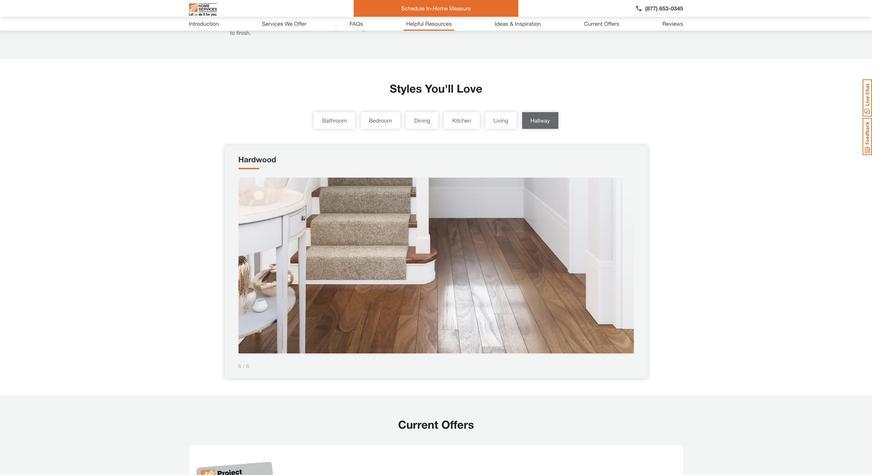 Task type: locate. For each thing, give the bounding box(es) containing it.
schedule in-home measure button
[[354, 0, 519, 17]]

(877) 653-0345
[[645, 5, 684, 11]]

you'll
[[425, 82, 454, 95]]

styles you'll love
[[390, 82, 483, 95]]

1 vertical spatial offers
[[442, 418, 474, 431]]

1 vertical spatial current
[[398, 418, 439, 431]]

introduction
[[189, 20, 219, 27]]

0 vertical spatial current
[[584, 20, 603, 27]]

1 6 from the left
[[238, 363, 242, 369]]

schedule in-home measure
[[401, 5, 471, 11]]

1 horizontal spatial offers
[[604, 20, 620, 27]]

6 right /
[[246, 363, 250, 369]]

ideas & inspiration
[[495, 20, 541, 27]]

0 horizontal spatial current
[[398, 418, 439, 431]]

bedroom
[[369, 117, 392, 124]]

current offers
[[584, 20, 620, 27], [398, 418, 474, 431]]

0 horizontal spatial current offers
[[398, 418, 474, 431]]

ideas
[[495, 20, 509, 27]]

helpful resources
[[406, 20, 452, 27]]

offers
[[604, 20, 620, 27], [442, 418, 474, 431]]

(877) 653-0345 link
[[636, 4, 684, 13]]

helpful
[[406, 20, 424, 27]]

6 left /
[[238, 363, 242, 369]]

current
[[584, 20, 603, 27], [398, 418, 439, 431]]

inspiration
[[515, 20, 541, 27]]

in-
[[426, 5, 433, 11]]

dining
[[414, 117, 430, 124]]

measure
[[450, 5, 471, 11]]

6 / 6
[[238, 363, 250, 369]]

1 horizontal spatial current offers
[[584, 20, 620, 27]]

love
[[457, 82, 483, 95]]

feedback link image
[[863, 118, 873, 155]]

6
[[238, 363, 242, 369], [246, 363, 250, 369]]

hardwood
[[238, 155, 276, 164]]

&
[[510, 20, 514, 27]]

kitchen
[[453, 117, 471, 124]]

hallway
[[531, 117, 550, 124]]

services we offer
[[262, 20, 307, 27]]

0 horizontal spatial offers
[[442, 418, 474, 431]]

.
[[630, 16, 632, 23]]

live chat image
[[863, 79, 873, 117]]

1 horizontal spatial current
[[584, 20, 603, 27]]

bathroom
[[322, 117, 347, 124]]

0 horizontal spatial 6
[[238, 363, 242, 369]]

2 6 from the left
[[246, 363, 250, 369]]

1 horizontal spatial 6
[[246, 363, 250, 369]]

reviews
[[663, 20, 684, 27]]

now
[[620, 16, 630, 23]]

living button
[[485, 112, 517, 129]]

hd credit cards; orange credit card icon image
[[189, 446, 311, 475]]

apply now .
[[604, 16, 632, 23]]



Task type: vqa. For each thing, say whether or not it's contained in the screenshot.
'SERVICES'
yes



Task type: describe. For each thing, give the bounding box(es) containing it.
1 vertical spatial current offers
[[398, 418, 474, 431]]

dining button
[[406, 112, 439, 129]]

apply
[[604, 16, 618, 23]]

services
[[262, 20, 283, 27]]

hallway button
[[522, 112, 559, 129]]

/
[[243, 363, 245, 369]]

0345
[[671, 5, 684, 11]]

0 vertical spatial offers
[[604, 20, 620, 27]]

offer
[[294, 20, 307, 27]]

resources
[[425, 20, 452, 27]]

0 vertical spatial current offers
[[584, 20, 620, 27]]

styles
[[390, 82, 422, 95]]

schedule
[[401, 5, 425, 11]]

(877)
[[645, 5, 658, 11]]

faqs
[[350, 20, 363, 27]]

kitchen button
[[444, 112, 480, 129]]

bathroom button
[[314, 112, 355, 129]]

we
[[285, 20, 293, 27]]

apply now link
[[604, 16, 630, 23]]

do it for you logo image
[[189, 0, 217, 19]]

living
[[494, 117, 508, 124]]

home
[[433, 5, 448, 11]]

bedroom button
[[361, 112, 401, 129]]

infopod images - hallway/hardwood image
[[238, 178, 634, 354]]

653-
[[660, 5, 671, 11]]



